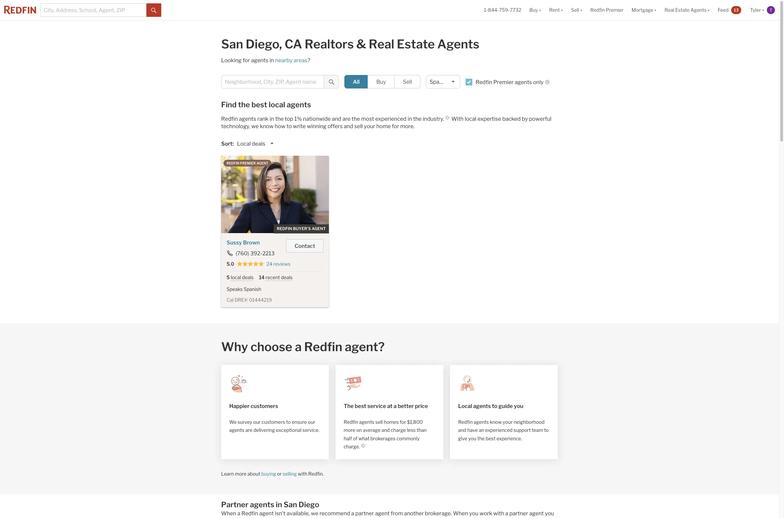 Task type: vqa. For each thing, say whether or not it's contained in the screenshot.
property
no



Task type: locate. For each thing, give the bounding box(es) containing it.
▾ right mortgage
[[655, 7, 657, 13]]

agents down we
[[229, 428, 244, 434]]

1 partner from the left
[[355, 511, 374, 517]]

Sell radio
[[394, 75, 421, 89]]

0 horizontal spatial our
[[253, 420, 261, 425]]

0 horizontal spatial more
[[235, 471, 247, 477]]

1 horizontal spatial spanish
[[430, 79, 450, 85]]

local deals
[[237, 141, 265, 147]]

disclaimer image
[[446, 116, 450, 120]]

of inside partner agents in san diego when a redfin agent isn't available, we recommend a partner agent from another brokerage. when you work with a partner agent you can expect the same high level of service as a redfin agent.
[[299, 518, 304, 519]]

0 horizontal spatial your
[[364, 123, 375, 130]]

the right find
[[238, 100, 250, 109]]

agent for redfin premier agent
[[257, 161, 268, 165]]

5 ▾ from the left
[[708, 7, 710, 13]]

5 local deals
[[227, 275, 254, 281]]

to right team at the right bottom
[[544, 428, 549, 434]]

charge.
[[344, 444, 360, 450]]

1 vertical spatial local
[[458, 403, 472, 410]]

deals up speaks spanish
[[242, 275, 254, 281]]

1 vertical spatial spanish
[[244, 287, 261, 292]]

in right the "rank"
[[270, 116, 274, 122]]

local
[[269, 100, 285, 109], [465, 116, 477, 122], [231, 275, 241, 281]]

dre#:
[[235, 297, 248, 303]]

1 when from the left
[[221, 511, 236, 517]]

happier customers
[[229, 403, 278, 410]]

Buy radio
[[368, 75, 395, 89]]

▾ left rent
[[539, 7, 541, 13]]

mortgage ▾ button
[[632, 0, 657, 20]]

sell
[[571, 7, 579, 13], [403, 79, 412, 85]]

spanish up cal dre#: 01444219 at the bottom left
[[244, 287, 261, 292]]

partner
[[221, 501, 249, 510]]

your
[[364, 123, 375, 130], [503, 420, 513, 425]]

to inside redfin agents know your neighborhood and have an experienced support team to give you the best experience.
[[544, 428, 549, 434]]

1 vertical spatial agent
[[312, 226, 326, 231]]

our
[[253, 420, 261, 425], [308, 420, 315, 425]]

a up agent.
[[351, 511, 354, 517]]

customers up delivering
[[262, 420, 285, 425]]

1 horizontal spatial partner
[[510, 511, 528, 517]]

▾ left feed
[[708, 7, 710, 13]]

0 vertical spatial sell
[[571, 7, 579, 13]]

the
[[344, 403, 354, 410]]

price
[[415, 403, 428, 410]]

1 horizontal spatial for
[[392, 123, 399, 130]]

buy right 7732
[[530, 7, 538, 13]]

2 agent from the left
[[375, 511, 390, 517]]

redfin inside button
[[591, 7, 605, 13]]

redfin premier agent
[[227, 161, 268, 165]]

local up top
[[269, 100, 285, 109]]

reviews
[[273, 261, 291, 267]]

when
[[221, 511, 236, 517], [453, 511, 468, 517]]

agent
[[257, 161, 268, 165], [312, 226, 326, 231]]

2 horizontal spatial for
[[400, 420, 406, 425]]

buy right all
[[376, 79, 386, 85]]

2 horizontal spatial best
[[486, 436, 496, 442]]

the left the same
[[250, 518, 258, 519]]

0 vertical spatial agents
[[691, 7, 707, 13]]

redfin agents know your neighborhood and have an experienced support team to give you the best experience.
[[458, 420, 549, 442]]

for left more.
[[392, 123, 399, 130]]

sell ▾ button
[[571, 0, 583, 20]]

a right "work"
[[506, 511, 509, 517]]

1 vertical spatial your
[[503, 420, 513, 425]]

1 horizontal spatial local
[[269, 100, 285, 109]]

0 vertical spatial of
[[353, 436, 358, 442]]

1 vertical spatial san
[[284, 501, 297, 510]]

2 our from the left
[[308, 420, 315, 425]]

1 horizontal spatial agent
[[375, 511, 390, 517]]

about
[[248, 471, 260, 477]]

0 horizontal spatial sell
[[403, 79, 412, 85]]

0 horizontal spatial redfin
[[227, 161, 239, 165]]

real right & at the left of the page
[[369, 37, 394, 52]]

1 vertical spatial sell
[[376, 420, 383, 425]]

spanish
[[430, 79, 450, 85], [244, 287, 261, 292]]

1 horizontal spatial agents
[[691, 7, 707, 13]]

buy ▾ button
[[526, 0, 545, 20]]

2 vertical spatial for
[[400, 420, 406, 425]]

1 vertical spatial real
[[369, 37, 394, 52]]

1 horizontal spatial san
[[284, 501, 297, 510]]

0 vertical spatial service
[[368, 403, 386, 410]]

0 vertical spatial experienced
[[375, 116, 407, 122]]

best inside redfin agents know your neighborhood and have an experienced support team to give you the best experience.
[[486, 436, 496, 442]]

1 horizontal spatial redfin
[[277, 226, 292, 231]]

best right 'the'
[[355, 403, 366, 410]]

more up half
[[344, 428, 355, 434]]

6 ▾ from the left
[[762, 7, 765, 13]]

▾ inside buy ▾ dropdown button
[[539, 7, 541, 13]]

know down the "rank"
[[260, 123, 274, 130]]

real estate agents ▾ button
[[661, 0, 714, 20]]

0 vertical spatial redfin
[[227, 161, 239, 165]]

redfin
[[591, 7, 605, 13], [476, 79, 492, 86], [221, 116, 238, 122], [304, 340, 342, 355], [344, 420, 358, 425], [458, 420, 473, 425], [242, 511, 258, 517], [336, 518, 352, 519]]

▾ inside mortgage ▾ dropdown button
[[655, 7, 657, 13]]

a up expect at bottom
[[237, 511, 240, 517]]

what
[[359, 436, 370, 442]]

1 horizontal spatial buy
[[530, 7, 538, 13]]

top
[[285, 116, 293, 122]]

4 ▾ from the left
[[655, 7, 657, 13]]

than
[[417, 428, 427, 434]]

service left as
[[305, 518, 324, 519]]

Neighborhood, City, ZIP, Agent name search field
[[221, 75, 324, 89]]

we down diego
[[311, 511, 319, 517]]

partner up agent.
[[355, 511, 374, 517]]

redfin premier agents only
[[476, 79, 544, 86]]

and inside 'with local expertise backed by powerful technology, we know how to write winning offers and sell your home for more.'
[[344, 123, 353, 130]]

agents up the same
[[250, 501, 274, 510]]

agent.
[[354, 518, 369, 519]]

experienced up home
[[375, 116, 407, 122]]

1 vertical spatial best
[[355, 403, 366, 410]]

3 ▾ from the left
[[580, 7, 583, 13]]

best left experience.
[[486, 436, 496, 442]]

are up offers
[[343, 116, 351, 122]]

agent right buyer's
[[312, 226, 326, 231]]

redfin inside redfin agents know your neighborhood and have an experienced support team to give you the best experience.
[[458, 420, 473, 425]]

we
[[251, 123, 259, 130], [311, 511, 319, 517]]

0 vertical spatial estate
[[676, 7, 690, 13]]

0 vertical spatial spanish
[[430, 79, 450, 85]]

more.
[[400, 123, 415, 130]]

service left at
[[368, 403, 386, 410]]

1 ▾ from the left
[[539, 7, 541, 13]]

0 horizontal spatial we
[[251, 123, 259, 130]]

1 horizontal spatial more
[[344, 428, 355, 434]]

0 horizontal spatial agent
[[259, 511, 274, 517]]

the down an
[[478, 436, 485, 442]]

customers inside we survey our customers to ensure our agents are delivering exceptional service.
[[262, 420, 285, 425]]

1 horizontal spatial real
[[665, 7, 675, 13]]

0 vertical spatial buy
[[530, 7, 538, 13]]

our up delivering
[[253, 420, 261, 425]]

service inside partner agents in san diego when a redfin agent isn't available, we recommend a partner agent from another brokerage. when you work with a partner agent you can expect the same high level of service as a redfin agent.
[[305, 518, 324, 519]]

agents
[[251, 57, 269, 64], [515, 79, 532, 86], [287, 100, 311, 109], [239, 116, 256, 122], [473, 403, 491, 410], [359, 420, 375, 425], [474, 420, 489, 425], [229, 428, 244, 434], [250, 501, 274, 510]]

exceptional
[[276, 428, 302, 434]]

your down guide
[[503, 420, 513, 425]]

recent
[[266, 275, 280, 281]]

1 vertical spatial submit search image
[[329, 79, 334, 85]]

1 vertical spatial service
[[305, 518, 324, 519]]

759-
[[499, 7, 510, 13]]

spanish right sell option
[[430, 79, 450, 85]]

or
[[277, 471, 282, 477]]

speaks spanish
[[227, 287, 261, 292]]

sell down most
[[354, 123, 363, 130]]

customers up we survey our customers to ensure our agents are delivering exceptional service.
[[251, 403, 278, 410]]

sell right 'rent ▾'
[[571, 7, 579, 13]]

high
[[274, 518, 285, 519]]

0 vertical spatial with
[[298, 471, 307, 477]]

deals right recent
[[281, 275, 293, 281]]

learn
[[221, 471, 234, 477]]

with right "work"
[[494, 511, 504, 517]]

24 reviews
[[267, 261, 291, 267]]

brokerage.
[[425, 511, 452, 517]]

of down the available,
[[299, 518, 304, 519]]

1 vertical spatial we
[[311, 511, 319, 517]]

redfin.
[[308, 471, 324, 477]]

the up more.
[[413, 116, 422, 122]]

best up the "rank"
[[252, 100, 267, 109]]

agent right premier
[[257, 161, 268, 165]]

an
[[479, 428, 484, 434]]

premier inside redfin premier button
[[606, 7, 624, 13]]

local inside 'with local expertise backed by powerful technology, we know how to write winning offers and sell your home for more.'
[[465, 116, 477, 122]]

1 vertical spatial with
[[494, 511, 504, 517]]

0 horizontal spatial with
[[298, 471, 307, 477]]

in up more.
[[408, 116, 412, 122]]

agents left guide
[[473, 403, 491, 410]]

support
[[514, 428, 531, 434]]

home
[[377, 123, 391, 130]]

best
[[252, 100, 267, 109], [355, 403, 366, 410], [486, 436, 496, 442]]

1 horizontal spatial sell
[[571, 7, 579, 13]]

buy inside dropdown button
[[530, 7, 538, 13]]

agents up 1%
[[287, 100, 311, 109]]

2 ▾ from the left
[[561, 7, 563, 13]]

▾ inside sell ▾ dropdown button
[[580, 7, 583, 13]]

1 horizontal spatial best
[[355, 403, 366, 410]]

to up the exceptional at the bottom left
[[286, 420, 291, 425]]

to inside 'with local expertise backed by powerful technology, we know how to write winning offers and sell your home for more.'
[[287, 123, 292, 130]]

with right selling 'link'
[[298, 471, 307, 477]]

redfin inside redfin agents sell homes for $1,800 more on average and charge less than half of what brokerages commonly charge.
[[344, 420, 358, 425]]

our up service.
[[308, 420, 315, 425]]

0 vertical spatial more
[[344, 428, 355, 434]]

agents inside redfin agents know your neighborhood and have an experienced support team to give you the best experience.
[[474, 420, 489, 425]]

▾ for rent ▾
[[561, 7, 563, 13]]

redfin
[[227, 161, 239, 165], [277, 226, 292, 231]]

a
[[295, 340, 302, 355], [394, 403, 397, 410], [237, 511, 240, 517], [351, 511, 354, 517], [506, 511, 509, 517], [332, 518, 335, 519]]

local right 5
[[231, 275, 241, 281]]

agents up an
[[474, 420, 489, 425]]

looking for agents in nearby areas ?
[[221, 57, 310, 64]]

we inside partner agents in san diego when a redfin agent isn't available, we recommend a partner agent from another brokerage. when you work with a partner agent you can expect the same high level of service as a redfin agent.
[[311, 511, 319, 517]]

of right half
[[353, 436, 358, 442]]

0 horizontal spatial buy
[[376, 79, 386, 85]]

1 vertical spatial local
[[465, 116, 477, 122]]

agents left 'only' in the right top of the page
[[515, 79, 532, 86]]

san up the available,
[[284, 501, 297, 510]]

and inside redfin agents know your neighborhood and have an experienced support team to give you the best experience.
[[458, 428, 467, 434]]

0 horizontal spatial best
[[252, 100, 267, 109]]

know down the 'local agents to guide you'
[[490, 420, 502, 425]]

1 horizontal spatial agent
[[312, 226, 326, 231]]

0 horizontal spatial service
[[305, 518, 324, 519]]

sell inside 'with local expertise backed by powerful technology, we know how to write winning offers and sell your home for more.'
[[354, 123, 363, 130]]

mortgage
[[632, 7, 654, 13]]

sell for sell ▾
[[571, 7, 579, 13]]

to down top
[[287, 123, 292, 130]]

option group
[[345, 75, 421, 89]]

estate
[[676, 7, 690, 13], [397, 37, 435, 52]]

sell right buy radio
[[403, 79, 412, 85]]

selling
[[283, 471, 297, 477]]

premier for redfin premier
[[606, 7, 624, 13]]

1 vertical spatial of
[[299, 518, 304, 519]]

1 horizontal spatial our
[[308, 420, 315, 425]]

0 horizontal spatial premier
[[494, 79, 514, 86]]

in up isn't
[[276, 501, 282, 510]]

1 horizontal spatial we
[[311, 511, 319, 517]]

and up brokerages
[[382, 428, 390, 434]]

0 horizontal spatial of
[[299, 518, 304, 519]]

and up the give
[[458, 428, 467, 434]]

2 vertical spatial best
[[486, 436, 496, 442]]

redfin left premier
[[227, 161, 239, 165]]

0 horizontal spatial know
[[260, 123, 274, 130]]

24
[[267, 261, 272, 267]]

1 horizontal spatial of
[[353, 436, 358, 442]]

partner right "work"
[[510, 511, 528, 517]]

areas
[[294, 57, 308, 64]]

with
[[452, 116, 464, 122]]

0 vertical spatial sell
[[354, 123, 363, 130]]

0 vertical spatial are
[[343, 116, 351, 122]]

▾ right 'rent ▾'
[[580, 7, 583, 13]]

1 horizontal spatial premier
[[606, 7, 624, 13]]

san up looking
[[221, 37, 243, 52]]

buying link
[[261, 471, 276, 477]]

agents
[[691, 7, 707, 13], [437, 37, 480, 52]]

service
[[368, 403, 386, 410], [305, 518, 324, 519]]

0 vertical spatial local
[[269, 100, 285, 109]]

0 horizontal spatial agents
[[437, 37, 480, 52]]

▾ inside rent ▾ dropdown button
[[561, 7, 563, 13]]

sell up average
[[376, 420, 383, 425]]

1 vertical spatial premier
[[494, 79, 514, 86]]

experienced up experience.
[[485, 428, 513, 434]]

the
[[238, 100, 250, 109], [275, 116, 284, 122], [352, 116, 360, 122], [413, 116, 422, 122], [478, 436, 485, 442], [250, 518, 258, 519]]

1 vertical spatial are
[[245, 428, 253, 434]]

1 agent from the left
[[259, 511, 274, 517]]

1 horizontal spatial know
[[490, 420, 502, 425]]

1 horizontal spatial estate
[[676, 7, 690, 13]]

local right the sort:
[[237, 141, 251, 147]]

0 vertical spatial premier
[[606, 7, 624, 13]]

agents inside dropdown button
[[691, 7, 707, 13]]

1 horizontal spatial are
[[343, 116, 351, 122]]

your inside 'with local expertise backed by powerful technology, we know how to write winning offers and sell your home for more.'
[[364, 123, 375, 130]]

mortgage ▾
[[632, 7, 657, 13]]

nationwide
[[303, 116, 331, 122]]

0 horizontal spatial local
[[231, 275, 241, 281]]

1 vertical spatial for
[[392, 123, 399, 130]]

expertise
[[478, 116, 501, 122]]

san
[[221, 37, 243, 52], [284, 501, 297, 510]]

premier
[[240, 161, 256, 165]]

▾ for sell ▾
[[580, 7, 583, 13]]

ensure
[[292, 420, 307, 425]]

2 horizontal spatial agent
[[529, 511, 544, 517]]

0 vertical spatial your
[[364, 123, 375, 130]]

1 horizontal spatial local
[[458, 403, 472, 410]]

agent for redfin buyer's agent
[[312, 226, 326, 231]]

with
[[298, 471, 307, 477], [494, 511, 504, 517]]

your down most
[[364, 123, 375, 130]]

?
[[308, 57, 310, 64]]

local up have
[[458, 403, 472, 410]]

brown
[[243, 240, 260, 246]]

half
[[344, 436, 352, 442]]

sell inside dropdown button
[[571, 7, 579, 13]]

for right looking
[[243, 57, 250, 64]]

1 horizontal spatial when
[[453, 511, 468, 517]]

redfin for redfin premier agent
[[227, 161, 239, 165]]

we down the "rank"
[[251, 123, 259, 130]]

commonly
[[397, 436, 420, 442]]

▾ right rent
[[561, 7, 563, 13]]

the inside partner agents in san diego when a redfin agent isn't available, we recommend a partner agent from another brokerage. when you work with a partner agent you can expect the same high level of service as a redfin agent.
[[250, 518, 258, 519]]

homes
[[384, 420, 399, 425]]

a down recommend
[[332, 518, 335, 519]]

for up charge in the bottom of the page
[[400, 420, 406, 425]]

more right learn
[[235, 471, 247, 477]]

same
[[259, 518, 273, 519]]

▾ right tyler
[[762, 7, 765, 13]]

2 vertical spatial local
[[231, 275, 241, 281]]

0 horizontal spatial sell
[[354, 123, 363, 130]]

buy inside radio
[[376, 79, 386, 85]]

local for local agents to guide you
[[458, 403, 472, 410]]

0 vertical spatial we
[[251, 123, 259, 130]]

sell inside option
[[403, 79, 412, 85]]

1 horizontal spatial sell
[[376, 420, 383, 425]]

and right offers
[[344, 123, 353, 130]]

2 horizontal spatial local
[[465, 116, 477, 122]]

submit search image
[[151, 8, 157, 13], [329, 79, 334, 85]]

1 vertical spatial buy
[[376, 79, 386, 85]]

real right mortgage ▾
[[665, 7, 675, 13]]

local right with
[[465, 116, 477, 122]]

when up can
[[221, 511, 236, 517]]

agents up average
[[359, 420, 375, 425]]

for inside redfin agents sell homes for $1,800 more on average and charge less than half of what brokerages commonly charge.
[[400, 420, 406, 425]]

▾ for mortgage ▾
[[655, 7, 657, 13]]

1 horizontal spatial with
[[494, 511, 504, 517]]

0 vertical spatial san
[[221, 37, 243, 52]]

by
[[522, 116, 528, 122]]

1 horizontal spatial service
[[368, 403, 386, 410]]

are down survey
[[245, 428, 253, 434]]

0 horizontal spatial for
[[243, 57, 250, 64]]

diego,
[[246, 37, 282, 52]]

1 vertical spatial redfin
[[277, 226, 292, 231]]

when right brokerage.
[[453, 511, 468, 517]]

0 horizontal spatial agent
[[257, 161, 268, 165]]

1 horizontal spatial your
[[503, 420, 513, 425]]

redfin left buyer's
[[277, 226, 292, 231]]

1-844-759-7732 link
[[484, 7, 522, 13]]

0 vertical spatial know
[[260, 123, 274, 130]]

1 horizontal spatial experienced
[[485, 428, 513, 434]]



Task type: describe. For each thing, give the bounding box(es) containing it.
are inside we survey our customers to ensure our agents are delivering exceptional service.
[[245, 428, 253, 434]]

2 when from the left
[[453, 511, 468, 517]]

to inside we survey our customers to ensure our agents are delivering exceptional service.
[[286, 420, 291, 425]]

realtors
[[305, 37, 354, 52]]

buy ▾ button
[[530, 0, 541, 20]]

the up 'how'
[[275, 116, 284, 122]]

0 horizontal spatial experienced
[[375, 116, 407, 122]]

sell ▾
[[571, 7, 583, 13]]

can
[[221, 518, 230, 519]]

a right at
[[394, 403, 397, 410]]

survey
[[238, 420, 252, 425]]

you inside redfin agents know your neighborhood and have an experienced support team to give you the best experience.
[[469, 436, 477, 442]]

experienced inside redfin agents know your neighborhood and have an experienced support team to give you the best experience.
[[485, 428, 513, 434]]

(760)
[[236, 251, 249, 257]]

real inside dropdown button
[[665, 7, 675, 13]]

we inside 'with local expertise backed by powerful technology, we know how to write winning offers and sell your home for more.'
[[251, 123, 259, 130]]

redfin agents rank in the top 1% nationwide and are the most experienced in the industry.
[[221, 116, 444, 122]]

from
[[391, 511, 403, 517]]

the left most
[[352, 116, 360, 122]]

sell ▾ button
[[567, 0, 587, 20]]

rank
[[257, 116, 269, 122]]

guide
[[499, 403, 513, 410]]

392-
[[250, 251, 262, 257]]

on
[[356, 428, 362, 434]]

01444219
[[249, 297, 272, 303]]

better
[[398, 403, 414, 410]]

1 vertical spatial estate
[[397, 37, 435, 52]]

3 agent from the left
[[529, 511, 544, 517]]

ca
[[285, 37, 302, 52]]

sussy brown
[[227, 240, 260, 246]]

sell inside redfin agents sell homes for $1,800 more on average and charge less than half of what brokerages commonly charge.
[[376, 420, 383, 425]]

as
[[325, 518, 331, 519]]

estate inside dropdown button
[[676, 7, 690, 13]]

0 vertical spatial customers
[[251, 403, 278, 410]]

mortgage ▾ button
[[628, 0, 661, 20]]

more inside redfin agents sell homes for $1,800 more on average and charge less than half of what brokerages commonly charge.
[[344, 428, 355, 434]]

redfin agents sell homes for $1,800 more on average and charge less than half of what brokerages commonly charge.
[[344, 420, 427, 450]]

partner agents in san diego when a redfin agent isn't available, we recommend a partner agent from another brokerage. when you work with a partner agent you can expect the same high level of service as a redfin agent.
[[221, 501, 554, 519]]

1 vertical spatial more
[[235, 471, 247, 477]]

find the best local agents
[[221, 100, 311, 109]]

with inside partner agents in san diego when a redfin agent isn't available, we recommend a partner agent from another brokerage. when you work with a partner agent you can expect the same high level of service as a redfin agent.
[[494, 511, 504, 517]]

disclaimer image
[[361, 444, 365, 448]]

local for 5 local deals
[[231, 275, 241, 281]]

have
[[468, 428, 478, 434]]

user photo image
[[767, 6, 775, 14]]

winning
[[307, 123, 327, 130]]

0 horizontal spatial real
[[369, 37, 394, 52]]

work
[[480, 511, 492, 517]]

give
[[458, 436, 468, 442]]

a right the choose
[[295, 340, 302, 355]]

▾ for buy ▾
[[539, 7, 541, 13]]

for inside 'with local expertise backed by powerful technology, we know how to write winning offers and sell your home for more.'
[[392, 123, 399, 130]]

buy for buy
[[376, 79, 386, 85]]

real estate agents ▾
[[665, 7, 710, 13]]

0 vertical spatial for
[[243, 57, 250, 64]]

2 partner from the left
[[510, 511, 528, 517]]

know inside 'with local expertise backed by powerful technology, we know how to write winning offers and sell your home for more.'
[[260, 123, 274, 130]]

and inside redfin agents sell homes for $1,800 more on average and charge less than half of what brokerages commonly charge.
[[382, 428, 390, 434]]

choose
[[251, 340, 292, 355]]

less
[[407, 428, 416, 434]]

sort:
[[221, 141, 234, 147]]

industry.
[[423, 116, 444, 122]]

rating 5.0 out of 5 element
[[237, 261, 264, 267]]

and up offers
[[332, 116, 341, 122]]

learn more about buying or selling with redfin.
[[221, 471, 324, 477]]

buy for buy ▾
[[530, 7, 538, 13]]

in left nearby
[[270, 57, 274, 64]]

speaks
[[227, 287, 243, 292]]

selling link
[[283, 471, 297, 477]]

City, Address, School, Agent, ZIP search field
[[40, 3, 147, 17]]

0 horizontal spatial submit search image
[[151, 8, 157, 13]]

14
[[259, 275, 265, 281]]

of inside redfin agents sell homes for $1,800 more on average and charge less than half of what brokerages commonly charge.
[[353, 436, 358, 442]]

1 vertical spatial agents
[[437, 37, 480, 52]]

agents inside we survey our customers to ensure our agents are delivering exceptional service.
[[229, 428, 244, 434]]

agents up technology,
[[239, 116, 256, 122]]

▾ inside real estate agents ▾ link
[[708, 7, 710, 13]]

in inside partner agents in san diego when a redfin agent isn't available, we recommend a partner agent from another brokerage. when you work with a partner agent you can expect the same high level of service as a redfin agent.
[[276, 501, 282, 510]]

premier for redfin premier agents only
[[494, 79, 514, 86]]

7732
[[510, 7, 522, 13]]

local for with local expertise backed by powerful technology, we know how to write winning offers and sell your home for more.
[[465, 116, 477, 122]]

agents inside redfin agents sell homes for $1,800 more on average and charge less than half of what brokerages commonly charge.
[[359, 420, 375, 425]]

nearby
[[275, 57, 293, 64]]

0 vertical spatial best
[[252, 100, 267, 109]]

rent
[[549, 7, 560, 13]]

rent ▾ button
[[549, 0, 563, 20]]

&
[[356, 37, 366, 52]]

1 horizontal spatial submit search image
[[329, 79, 334, 85]]

to left guide
[[492, 403, 498, 410]]

why choose a redfin agent?
[[221, 340, 385, 355]]

charge
[[391, 428, 406, 434]]

average
[[363, 428, 381, 434]]

we
[[229, 420, 237, 425]]

expect
[[231, 518, 249, 519]]

all
[[353, 79, 360, 85]]

recommend
[[320, 511, 350, 517]]

isn't
[[275, 511, 286, 517]]

most
[[361, 116, 374, 122]]

we survey our customers to ensure our agents are delivering exceptional service.
[[229, 420, 319, 434]]

know inside redfin agents know your neighborhood and have an experienced support team to give you the best experience.
[[490, 420, 502, 425]]

sell for sell
[[403, 79, 412, 85]]

powerful
[[529, 116, 552, 122]]

cal dre#: 01444219
[[227, 297, 272, 303]]

available,
[[287, 511, 310, 517]]

looking
[[221, 57, 242, 64]]

your inside redfin agents know your neighborhood and have an experienced support team to give you the best experience.
[[503, 420, 513, 425]]

contact button
[[286, 239, 324, 253]]

with local expertise backed by powerful technology, we know how to write winning offers and sell your home for more.
[[221, 116, 552, 130]]

photo of sussy brown image
[[221, 156, 329, 233]]

1 our from the left
[[253, 420, 261, 425]]

option group containing all
[[345, 75, 421, 89]]

redfin premier
[[591, 7, 624, 13]]

1%
[[295, 116, 302, 122]]

deals for 14 recent deals
[[281, 275, 293, 281]]

1-844-759-7732
[[484, 7, 522, 13]]

backed
[[503, 116, 521, 122]]

nearby areas link
[[275, 57, 308, 64]]

deals up premier
[[252, 141, 265, 147]]

only
[[533, 79, 544, 86]]

brokerages
[[371, 436, 396, 442]]

5.0
[[227, 261, 234, 267]]

sussy brown link
[[227, 240, 260, 246]]

14 recent deals
[[259, 275, 293, 281]]

how
[[275, 123, 286, 130]]

▾ for tyler ▾
[[762, 7, 765, 13]]

local for local deals
[[237, 141, 251, 147]]

the inside redfin agents know your neighborhood and have an experienced support team to give you the best experience.
[[478, 436, 485, 442]]

agents inside partner agents in san diego when a redfin agent isn't available, we recommend a partner agent from another brokerage. when you work with a partner agent you can expect the same high level of service as a redfin agent.
[[250, 501, 274, 510]]

the best service at a better price
[[344, 403, 428, 410]]

delivering
[[254, 428, 275, 434]]

agents down diego,
[[251, 57, 269, 64]]

tyler ▾
[[750, 7, 765, 13]]

All radio
[[345, 75, 368, 89]]

redfin for redfin buyer's agent
[[277, 226, 292, 231]]

0 horizontal spatial san
[[221, 37, 243, 52]]

san inside partner agents in san diego when a redfin agent isn't available, we recommend a partner agent from another brokerage. when you work with a partner agent you can expect the same high level of service as a redfin agent.
[[284, 501, 297, 510]]

contact
[[295, 243, 315, 250]]

deals for 5 local deals
[[242, 275, 254, 281]]



